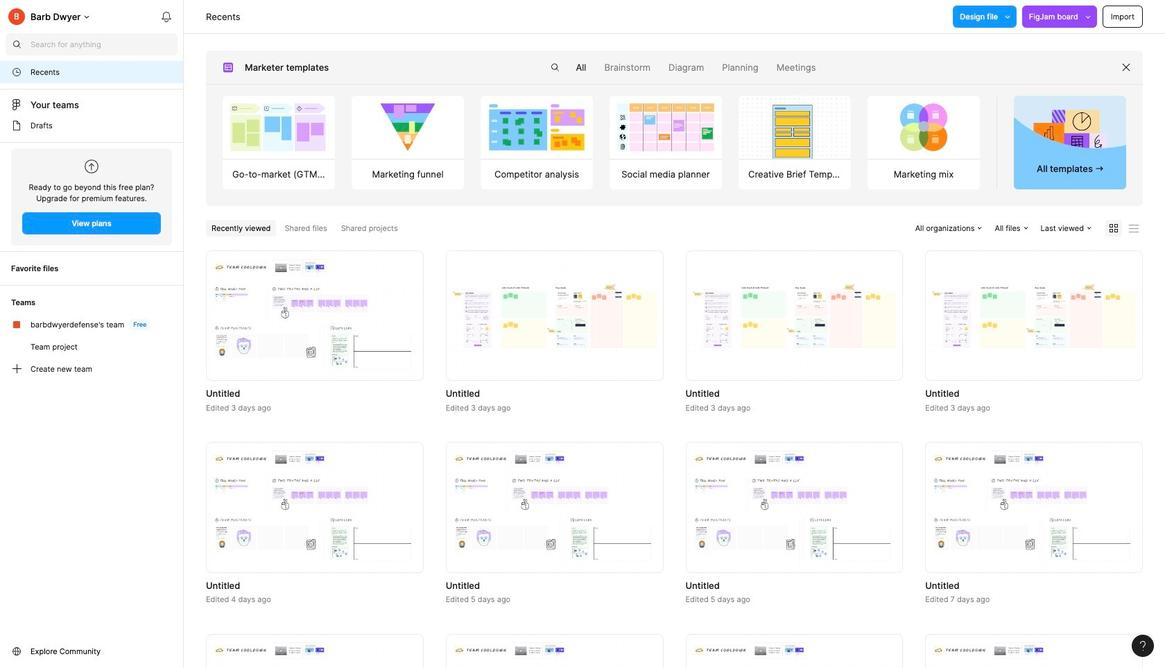 Task type: locate. For each thing, give the bounding box(es) containing it.
social media planner image
[[610, 96, 722, 159]]

marketing mix image
[[868, 96, 980, 159]]

file thumbnail image
[[213, 259, 417, 372], [453, 284, 657, 348], [693, 284, 897, 348], [933, 284, 1137, 348], [213, 451, 417, 564], [453, 451, 657, 564], [693, 451, 897, 564], [933, 451, 1137, 564], [213, 643, 417, 668], [453, 643, 657, 668], [693, 643, 897, 668], [933, 643, 1137, 668]]

community 16 image
[[11, 646, 22, 657]]

search 32 image
[[6, 33, 28, 56]]



Task type: describe. For each thing, give the bounding box(es) containing it.
page 16 image
[[11, 120, 22, 131]]

competitor analysis image
[[481, 96, 593, 159]]

search 32 image
[[544, 56, 567, 78]]

see all all templates image
[[1034, 109, 1107, 158]]

recent 16 image
[[11, 67, 22, 78]]

go-to-market (gtm) strategy image
[[223, 96, 335, 159]]

marketing funnel image
[[352, 96, 464, 159]]

Search for anything text field
[[31, 39, 178, 50]]

bell 32 image
[[155, 6, 178, 28]]

creative brief template image
[[732, 96, 858, 159]]



Task type: vqa. For each thing, say whether or not it's contained in the screenshot.
recent 16 image
yes



